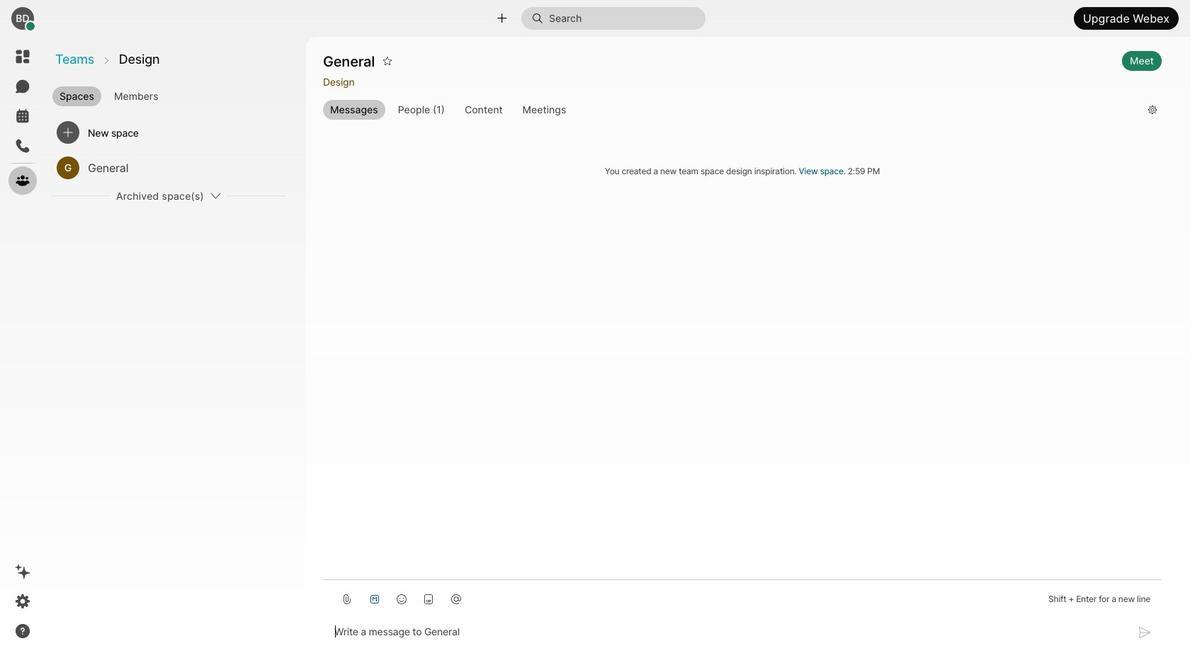 Task type: describe. For each thing, give the bounding box(es) containing it.
general list item
[[51, 150, 286, 186]]

message composer toolbar element
[[323, 580, 1162, 613]]

webex tab list
[[9, 43, 37, 195]]



Task type: locate. For each thing, give the bounding box(es) containing it.
arrow down_16 image
[[210, 190, 221, 201]]

list item
[[51, 115, 286, 150]]

group
[[323, 100, 1137, 120]]

navigation
[[0, 37, 45, 658]]

tab list
[[50, 81, 305, 108]]



Task type: vqa. For each thing, say whether or not it's contained in the screenshot.
meetings icon
no



